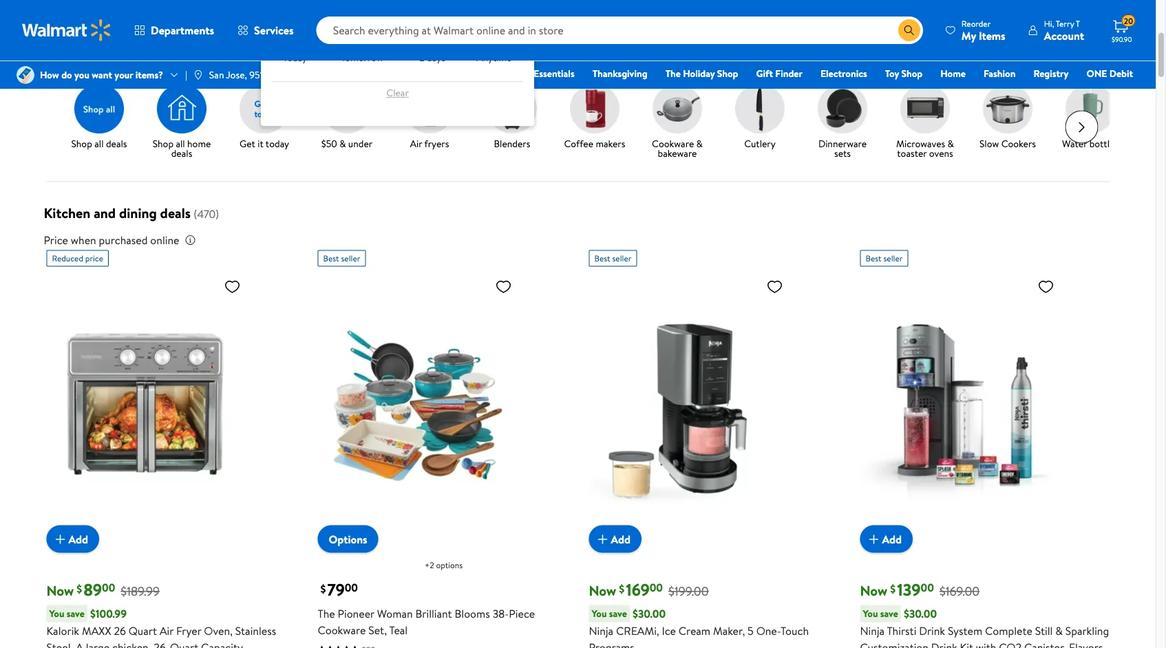 Task type: vqa. For each thing, say whether or not it's contained in the screenshot.
Wheels and Rims by Brand Wheels
no



Task type: locate. For each thing, give the bounding box(es) containing it.
kitchen for &
[[44, 1, 86, 18]]

fryer
[[176, 624, 201, 639]]

Today radio
[[283, 32, 294, 43]]

2 horizontal spatial seller
[[884, 253, 903, 264]]

2 $ from the left
[[321, 581, 326, 596]]

now inside now $ 169 00 $199.00
[[589, 582, 616, 601]]

now for 169
[[589, 582, 616, 601]]

cookware & bakeware link
[[641, 84, 713, 161]]

shop left 'home'
[[152, 137, 173, 150]]

1 best from the left
[[323, 253, 339, 264]]

save
[[67, 607, 85, 621], [609, 607, 627, 621], [880, 607, 898, 621]]

anytime up grocery
[[477, 51, 512, 64]]

price when purchased online
[[44, 232, 179, 248]]

& down the cookware & bakeware "image"
[[696, 137, 703, 150]]

departments button
[[123, 14, 226, 47]]

0 vertical spatial air
[[410, 137, 422, 150]]

1 horizontal spatial air
[[410, 137, 422, 150]]

$ inside now $ 169 00 $199.00
[[619, 581, 625, 596]]

1 vertical spatial air
[[160, 624, 174, 639]]

00 inside now $ 89 00 $189.99
[[102, 581, 115, 596]]

seller
[[341, 253, 360, 264], [612, 253, 632, 264], [884, 253, 903, 264]]

you for 139
[[863, 607, 878, 621]]

now $ 89 00 $189.99
[[46, 579, 160, 602]]

ice
[[662, 624, 676, 639]]

1 vertical spatial drink
[[931, 640, 958, 649]]

quart
[[129, 624, 157, 639], [170, 640, 198, 649]]

0 vertical spatial the
[[666, 67, 681, 80]]

deals up departments
[[137, 1, 165, 18]]

services button
[[226, 14, 305, 47]]

air fryers link
[[394, 84, 465, 151]]

0 horizontal spatial anytime
[[372, 1, 423, 21]]

customization
[[860, 640, 929, 649]]

2 kitchen from the top
[[44, 203, 90, 222]]

 image
[[17, 66, 34, 84], [193, 70, 204, 81]]

1 horizontal spatial add to cart image
[[866, 531, 882, 548]]

2 save from the left
[[609, 607, 627, 621]]

now inside now $ 89 00 $189.99
[[46, 582, 74, 601]]

2 00 from the left
[[345, 581, 358, 596]]

kitchen and dining deals (470)
[[44, 203, 219, 222]]

3 add button from the left
[[860, 526, 913, 553]]

now $ 169 00 $199.00
[[589, 579, 709, 602]]

best
[[323, 253, 339, 264], [595, 253, 610, 264], [866, 253, 882, 264]]

2 horizontal spatial add button
[[860, 526, 913, 553]]

water bottles image
[[1066, 84, 1115, 133]]

when
[[71, 232, 96, 248]]

save up thirsti at right
[[880, 607, 898, 621]]

0 horizontal spatial seller
[[341, 253, 360, 264]]

all
[[94, 137, 103, 150], [175, 137, 185, 150]]

1 add to cart image from the left
[[52, 531, 69, 548]]

legal information image
[[185, 235, 196, 246]]

1 vertical spatial quart
[[170, 640, 198, 649]]

00 inside now $ 139 00 $169.00
[[921, 581, 934, 596]]

now inside now $ 139 00 $169.00
[[860, 582, 888, 601]]

you for 169
[[592, 607, 607, 621]]

dinnerware sets image
[[818, 84, 867, 133]]

deals inside shop all home deals
[[171, 146, 192, 160]]

& right $50
[[339, 137, 346, 150]]

shop right toy
[[902, 67, 923, 80]]

$ inside now $ 139 00 $169.00
[[890, 581, 896, 596]]

best for $199.00
[[595, 253, 610, 264]]

electronics
[[821, 67, 867, 80]]

shop all deals
[[71, 137, 127, 150]]

3 00 from the left
[[650, 581, 663, 596]]

toaster
[[897, 146, 927, 160]]

you save $100.99 kalorik maxx 26 quart air fryer oven, stainless steel, a large chicken, 26-quart capacity
[[46, 607, 276, 649]]

0 horizontal spatial air
[[160, 624, 174, 639]]

0 horizontal spatial ninja
[[589, 624, 614, 639]]

1 horizontal spatial best seller
[[595, 253, 632, 264]]

save up creami, on the bottom right
[[609, 607, 627, 621]]

add to cart image
[[52, 531, 69, 548], [866, 531, 882, 548]]

add up 139
[[882, 532, 902, 547]]

3 add from the left
[[882, 532, 902, 547]]

canister,
[[1024, 640, 1067, 649]]

1 horizontal spatial save
[[609, 607, 627, 621]]

& right microwaves
[[947, 137, 954, 150]]

deals for &
[[137, 1, 165, 18]]

1 horizontal spatial the
[[666, 67, 681, 80]]

shop all image
[[74, 84, 124, 133]]

shop inside shop all home deals
[[152, 137, 173, 150]]

add to favorites list, the pioneer woman brilliant blooms 38-piece cookware set, teal image
[[495, 278, 512, 295]]

now left 139
[[860, 582, 888, 601]]

2 best from the left
[[595, 253, 610, 264]]

reorder my items
[[962, 18, 1006, 43]]

coffee makers image
[[570, 84, 619, 133]]

essentials
[[534, 67, 575, 80]]

the inside the pioneer woman brilliant blooms 38-piece cookware set, teal
[[318, 606, 335, 621]]

3 seller from the left
[[884, 253, 903, 264]]

set,
[[369, 623, 387, 638]]

search image
[[55, 40, 66, 51]]

anytime inside how fast do you want your order? option group
[[477, 51, 512, 64]]

add button for 169
[[589, 526, 642, 553]]

1 00 from the left
[[102, 581, 115, 596]]

toy shop link
[[879, 66, 929, 81]]

2 add to cart image from the left
[[866, 531, 882, 548]]

the pioneer woman brilliant blooms 38-piece cookware set, teal image
[[318, 272, 517, 542]]

now for 89
[[46, 582, 74, 601]]

you up the kalorik
[[49, 607, 64, 621]]

fashion
[[984, 67, 1016, 80]]

quart down fryer
[[170, 640, 198, 649]]

3 you from the left
[[863, 607, 878, 621]]

clear button
[[283, 82, 512, 104]]

the left "holiday"
[[666, 67, 681, 80]]

2 $30.00 from the left
[[904, 607, 937, 622]]

cookware down the cookware & bakeware "image"
[[652, 137, 694, 150]]

3 save from the left
[[880, 607, 898, 621]]

get it today image
[[239, 84, 289, 133]]

drink left "kit"
[[931, 640, 958, 649]]

air fryers
[[410, 137, 449, 150]]

1 vertical spatial the
[[318, 606, 335, 621]]

get it today
[[239, 137, 289, 150]]

you inside you save $100.99 kalorik maxx 26 quart air fryer oven, stainless steel, a large chicken, 26-quart capacity
[[49, 607, 64, 621]]

& right still
[[1056, 624, 1063, 639]]

1 horizontal spatial anytime
[[477, 51, 512, 64]]

0 horizontal spatial add
[[69, 532, 88, 547]]

deals up 'online'
[[160, 203, 191, 222]]

1 vertical spatial anytime
[[477, 51, 512, 64]]

0 horizontal spatial $30.00
[[633, 607, 666, 622]]

you inside the you save $30.00 ninja creami, ice cream maker, 5 one-touch programs
[[592, 607, 607, 621]]

1 kitchen from the top
[[44, 1, 86, 18]]

$ for 139
[[890, 581, 896, 596]]

1 best seller from the left
[[323, 253, 360, 264]]

save inside you save $30.00 ninja thirsti drink system complete still & sparkling customization drink kit with co2 canister, flavor
[[880, 607, 898, 621]]

0 horizontal spatial add to cart image
[[52, 531, 69, 548]]

under
[[348, 137, 372, 150]]

microwaves
[[896, 137, 945, 150]]

the holiday shop link
[[659, 66, 745, 81]]

add to cart image up now $ 89 00 $189.99
[[52, 531, 69, 548]]

gift finder link
[[750, 66, 809, 81]]

1 vertical spatial dining
[[119, 203, 157, 222]]

add button up 169 at the bottom right of the page
[[589, 526, 642, 553]]

drink right thirsti at right
[[919, 624, 945, 639]]

0 horizontal spatial cookware
[[318, 623, 366, 638]]

1 horizontal spatial ninja
[[860, 624, 885, 639]]

3 now from the left
[[860, 582, 888, 601]]

seller for $199.00
[[612, 253, 632, 264]]

all for deals
[[94, 137, 103, 150]]

electronics link
[[814, 66, 874, 81]]

options link
[[318, 526, 378, 553]]

the holiday shop
[[666, 67, 738, 80]]

dining for &
[[100, 1, 134, 18]]

all left 'home'
[[175, 137, 185, 150]]

kitchen up 'price'
[[44, 203, 90, 222]]

all down shop all image at top left
[[94, 137, 103, 150]]

toy
[[885, 67, 899, 80]]

& right grocery
[[525, 67, 531, 80]]

$30.00 down now $ 139 00 $169.00
[[904, 607, 937, 622]]

1 horizontal spatial quart
[[170, 640, 198, 649]]

00 up pioneer
[[345, 581, 358, 596]]

1 horizontal spatial $30.00
[[904, 607, 937, 622]]

 image for san
[[193, 70, 204, 81]]

1 all from the left
[[94, 137, 103, 150]]

deals
[[137, 1, 165, 18], [106, 137, 127, 150], [171, 146, 192, 160], [160, 203, 191, 222]]

00 for 169
[[650, 581, 663, 596]]

dining inside search box
[[100, 1, 134, 18]]

search icon image
[[904, 25, 915, 36]]

water bottles link
[[1054, 84, 1126, 151]]

1 save from the left
[[67, 607, 85, 621]]

save for 139
[[880, 607, 898, 621]]

2 horizontal spatial add
[[882, 532, 902, 547]]

2 you from the left
[[592, 607, 607, 621]]

1 horizontal spatial now
[[589, 582, 616, 601]]

 image left how
[[17, 66, 34, 84]]

oven,
[[204, 624, 233, 639]]

programs
[[589, 640, 635, 649]]

0 horizontal spatial best
[[323, 253, 339, 264]]

ovens
[[929, 146, 953, 160]]

add up 89
[[69, 532, 88, 547]]

$30.00 inside the you save $30.00 ninja creami, ice cream maker, 5 one-touch programs
[[633, 607, 666, 622]]

0 horizontal spatial quart
[[129, 624, 157, 639]]

2 horizontal spatial best seller
[[866, 253, 903, 264]]

$ left 169 at the bottom right of the page
[[619, 581, 625, 596]]

deals for all
[[171, 146, 192, 160]]

$ 79 00
[[321, 579, 358, 602]]

add to favorites list, ninja creami, ice cream maker, 5 one-touch programs image
[[767, 278, 783, 295]]

t
[[1076, 18, 1080, 29]]

1 horizontal spatial cookware
[[652, 137, 694, 150]]

add to cart image up now $ 139 00 $169.00
[[866, 531, 882, 548]]

2 add button from the left
[[589, 526, 642, 553]]

& for kitchen
[[89, 1, 97, 18]]

1 add button from the left
[[46, 526, 99, 553]]

you up programs
[[592, 607, 607, 621]]

4 $ from the left
[[890, 581, 896, 596]]

add up 169 at the bottom right of the page
[[611, 532, 631, 547]]

ninja inside the you save $30.00 ninja creami, ice cream maker, 5 one-touch programs
[[589, 624, 614, 639]]

add to favorites list, ninja thirsti drink system complete still & sparkling customization drink kit with co2 canister, flavors & 48oz reservoir, wc1000 image
[[1038, 278, 1054, 295]]

blooms
[[455, 606, 490, 621]]

1 horizontal spatial seller
[[612, 253, 632, 264]]

save inside the you save $30.00 ninja creami, ice cream maker, 5 one-touch programs
[[609, 607, 627, 621]]

0 horizontal spatial save
[[67, 607, 85, 621]]

1 ninja from the left
[[589, 624, 614, 639]]

$ left 79
[[321, 581, 326, 596]]

dining for and
[[119, 203, 157, 222]]

air left fryers
[[410, 137, 422, 150]]

0 horizontal spatial you
[[49, 607, 64, 621]]

& up walmart image
[[89, 1, 97, 18]]

ninja for 169
[[589, 624, 614, 639]]

coffee makers link
[[559, 84, 630, 151]]

shop all home deals
[[152, 137, 211, 160]]

anytime
[[372, 1, 423, 21], [477, 51, 512, 64]]

now for 139
[[860, 582, 888, 601]]

microwaves & toaster ovens
[[896, 137, 954, 160]]

1 horizontal spatial add button
[[589, 526, 642, 553]]

00 inside now $ 169 00 $199.00
[[650, 581, 663, 596]]

1 horizontal spatial  image
[[193, 70, 204, 81]]

0 vertical spatial dining
[[100, 1, 134, 18]]

None range field
[[283, 36, 512, 39]]

Walmart Site-Wide search field
[[316, 17, 923, 44]]

0 horizontal spatial all
[[94, 137, 103, 150]]

2 all from the left
[[175, 137, 185, 150]]

$30.00
[[633, 607, 666, 622], [904, 607, 937, 622]]

4 00 from the left
[[921, 581, 934, 596]]

kitchen for and
[[44, 203, 90, 222]]

all inside shop all home deals
[[175, 137, 185, 150]]

0 horizontal spatial the
[[318, 606, 335, 621]]

all for home
[[175, 137, 185, 150]]

$ left 89
[[77, 581, 82, 596]]

with
[[976, 640, 997, 649]]

1 horizontal spatial all
[[175, 137, 185, 150]]

save for 89
[[67, 607, 85, 621]]

$
[[77, 581, 82, 596], [321, 581, 326, 596], [619, 581, 625, 596], [890, 581, 896, 596]]

kitchen up walmart image
[[44, 1, 86, 18]]

$ for 89
[[77, 581, 82, 596]]

$ left 139
[[890, 581, 896, 596]]

2 horizontal spatial save
[[880, 607, 898, 621]]

1 seller from the left
[[341, 253, 360, 264]]

brilliant
[[416, 606, 452, 621]]

ninja inside you save $30.00 ninja thirsti drink system complete still & sparkling customization drink kit with co2 canister, flavor
[[860, 624, 885, 639]]

departments
[[151, 23, 214, 38]]

1 horizontal spatial best
[[595, 253, 610, 264]]

|
[[185, 68, 187, 82]]

items?
[[135, 68, 163, 82]]

0 horizontal spatial add button
[[46, 526, 99, 553]]

1 now from the left
[[46, 582, 74, 601]]

save inside you save $100.99 kalorik maxx 26 quart air fryer oven, stainless steel, a large chicken, 26-quart capacity
[[67, 607, 85, 621]]

chicken,
[[112, 640, 151, 649]]

 image right |
[[193, 70, 204, 81]]

cookware inside cookware & bakeware
[[652, 137, 694, 150]]

ninja up programs
[[589, 624, 614, 639]]

20
[[1124, 15, 1134, 27]]

now left 169 at the bottom right of the page
[[589, 582, 616, 601]]

kalorik
[[46, 624, 79, 639]]

$ inside now $ 89 00 $189.99
[[77, 581, 82, 596]]

0 horizontal spatial now
[[46, 582, 74, 601]]

139
[[897, 579, 921, 602]]

1 add from the left
[[69, 532, 88, 547]]

fryers
[[424, 137, 449, 150]]

how fast do you want your order? option group
[[283, 32, 512, 64]]

2 seller from the left
[[612, 253, 632, 264]]

add button up 89
[[46, 526, 99, 553]]

debit
[[1110, 67, 1133, 80]]

blenders image
[[487, 84, 537, 133]]

2 now from the left
[[589, 582, 616, 601]]

you up the customization
[[863, 607, 878, 621]]

3 best from the left
[[866, 253, 882, 264]]

add for 89
[[69, 532, 88, 547]]

2 horizontal spatial now
[[860, 582, 888, 601]]

quart up chicken,
[[129, 624, 157, 639]]

hi,
[[1044, 18, 1054, 29]]

save up the kalorik
[[67, 607, 85, 621]]

co2
[[999, 640, 1022, 649]]

2 best seller from the left
[[595, 253, 632, 264]]

cookware & bakeware
[[652, 137, 703, 160]]

2 days
[[419, 51, 445, 64]]

dining up walmart image
[[100, 1, 134, 18]]

cookware down pioneer
[[318, 623, 366, 638]]

1 horizontal spatial you
[[592, 607, 607, 621]]

2 horizontal spatial best
[[866, 253, 882, 264]]

& inside microwaves & toaster ovens
[[947, 137, 954, 150]]

1 $ from the left
[[77, 581, 82, 596]]

now left 89
[[46, 582, 74, 601]]

a
[[76, 640, 83, 649]]

cutlery
[[744, 137, 775, 150]]

cutlery image
[[735, 84, 785, 133]]

2 ninja from the left
[[860, 624, 885, 639]]

add for 169
[[611, 532, 631, 547]]

2 horizontal spatial you
[[863, 607, 878, 621]]

1 vertical spatial cookware
[[318, 623, 366, 638]]

& inside search box
[[89, 1, 97, 18]]

add to cart image
[[595, 531, 611, 548]]

2 add from the left
[[611, 532, 631, 547]]

cookware inside the pioneer woman brilliant blooms 38-piece cookware set, teal
[[318, 623, 366, 638]]

maker,
[[713, 624, 745, 639]]

0 horizontal spatial  image
[[17, 66, 34, 84]]

1 vertical spatial kitchen
[[44, 203, 90, 222]]

makers
[[596, 137, 625, 150]]

anytime up how fast do you want your order? option group
[[372, 1, 423, 21]]

None radio
[[429, 32, 440, 43]]

00 left the $169.00
[[921, 581, 934, 596]]

you for 89
[[49, 607, 64, 621]]

00 up the $100.99
[[102, 581, 115, 596]]

the down 79
[[318, 606, 335, 621]]

best for 79
[[323, 253, 339, 264]]

tomorrow
[[341, 51, 383, 64]]

home
[[187, 137, 211, 150]]

days
[[427, 51, 445, 64]]

clear
[[386, 86, 409, 100]]

00 left $199.00
[[650, 581, 663, 596]]

you inside you save $30.00 ninja thirsti drink system complete still & sparkling customization drink kit with co2 canister, flavor
[[863, 607, 878, 621]]

add button up 139
[[860, 526, 913, 553]]

deals down shop all home 'image'
[[171, 146, 192, 160]]

& inside cookware & bakeware
[[696, 137, 703, 150]]

1 $30.00 from the left
[[633, 607, 666, 622]]

seller for 79
[[341, 253, 360, 264]]

slow cookers link
[[972, 84, 1043, 151]]

want
[[92, 68, 112, 82]]

kitchen inside search box
[[44, 1, 86, 18]]

dining up purchased
[[119, 203, 157, 222]]

how
[[40, 68, 59, 82]]

1 horizontal spatial add
[[611, 532, 631, 547]]

3 $ from the left
[[619, 581, 625, 596]]

1 you from the left
[[49, 607, 64, 621]]

microwaves & toaster ovens image
[[900, 84, 950, 133]]

deals inside search box
[[137, 1, 165, 18]]

3 best seller from the left
[[866, 253, 903, 264]]

one debit walmart+
[[1087, 67, 1133, 99]]

ninja up the customization
[[860, 624, 885, 639]]

next slide for chipmodulewithimages list image
[[1066, 111, 1099, 144]]

$50 & under link
[[311, 84, 382, 151]]

$30.00 up creami, on the bottom right
[[633, 607, 666, 622]]

0 horizontal spatial best seller
[[323, 253, 360, 264]]

0 vertical spatial cookware
[[652, 137, 694, 150]]

$30.00 inside you save $30.00 ninja thirsti drink system complete still & sparkling customization drink kit with co2 canister, flavor
[[904, 607, 937, 622]]

0 vertical spatial kitchen
[[44, 1, 86, 18]]

air up the 26-
[[160, 624, 174, 639]]



Task type: describe. For each thing, give the bounding box(es) containing it.
online
[[150, 232, 179, 248]]

get it today link
[[228, 84, 300, 151]]

reduced
[[52, 253, 83, 264]]

$100.99
[[90, 607, 127, 622]]

services
[[254, 23, 294, 38]]

bakeware
[[658, 146, 697, 160]]

thanksgiving
[[593, 67, 648, 80]]

best seller for 79
[[323, 253, 360, 264]]

38-
[[493, 606, 509, 621]]

sparkling
[[1066, 624, 1109, 639]]

still
[[1035, 624, 1053, 639]]

pioneer
[[338, 606, 374, 621]]

Search search field
[[316, 17, 923, 44]]

Search in kitchen & dining deals search field
[[44, 29, 460, 62]]

the for the pioneer woman brilliant blooms 38-piece cookware set, teal
[[318, 606, 335, 621]]

seller for $169.00
[[884, 253, 903, 264]]

& for grocery
[[525, 67, 531, 80]]

cookers
[[1001, 137, 1036, 150]]

& for $50
[[339, 137, 346, 150]]

hi, terry t account
[[1044, 18, 1084, 43]]

price
[[44, 232, 68, 248]]

shop all home image
[[157, 84, 206, 133]]

 image for how
[[17, 66, 34, 84]]

Tomorrow radio
[[356, 32, 367, 43]]

san jose, 95124
[[209, 68, 274, 82]]

piece
[[509, 606, 535, 621]]

today
[[283, 51, 307, 64]]

sets
[[834, 146, 851, 160]]

coffee
[[564, 137, 593, 150]]

you save $30.00 ninja thirsti drink system complete still & sparkling customization drink kit with co2 canister, flavor
[[860, 607, 1109, 649]]

and
[[94, 203, 116, 222]]

options
[[329, 532, 367, 547]]

woman
[[377, 606, 413, 621]]

cookware & bakeware image
[[652, 84, 702, 133]]

shop down shop all image at top left
[[71, 137, 92, 150]]

0 vertical spatial anytime
[[372, 1, 423, 21]]

add to favorites list, kalorik maxx 26 quart air fryer oven, stainless steel, a large chicken, 26-quart capacity image
[[224, 278, 241, 295]]

$189.99
[[121, 583, 160, 600]]

& for microwaves
[[947, 137, 954, 150]]

deals down shop all image at top left
[[106, 137, 127, 150]]

save for 169
[[609, 607, 627, 621]]

ninja thirsti drink system complete still & sparkling customization drink kit with co2 canister, flavors & 48oz reservoir, wc1000 image
[[860, 272, 1060, 542]]

add for 139
[[882, 532, 902, 547]]

jose,
[[226, 68, 247, 82]]

add to cart image for 89
[[52, 531, 69, 548]]

shop right "holiday"
[[717, 67, 738, 80]]

you save $30.00 ninja creami, ice cream maker, 5 one-touch programs
[[589, 607, 809, 649]]

0 vertical spatial drink
[[919, 624, 945, 639]]

coffee makers
[[564, 137, 625, 150]]

thanksgiving link
[[586, 66, 654, 81]]

water bottles
[[1062, 137, 1119, 150]]

one
[[1087, 67, 1107, 80]]

add to cart image for 139
[[866, 531, 882, 548]]

none radio inside how fast do you want your order? option group
[[429, 32, 440, 43]]

00 for 89
[[102, 581, 115, 596]]

$ inside '$ 79 00'
[[321, 581, 326, 596]]

steel,
[[46, 640, 73, 649]]

$50 & under image
[[322, 84, 371, 133]]

2
[[419, 51, 425, 64]]

add button for 139
[[860, 526, 913, 553]]

best for $169.00
[[866, 253, 882, 264]]

slow cookers
[[979, 137, 1036, 150]]

walmart+ link
[[1086, 85, 1140, 100]]

grocery & essentials link
[[483, 66, 581, 81]]

26
[[114, 624, 126, 639]]

today
[[265, 137, 289, 150]]

(470)
[[194, 206, 219, 221]]

& inside you save $30.00 ninja thirsti drink system complete still & sparkling customization drink kit with co2 canister, flavor
[[1056, 624, 1063, 639]]

slow cookers image
[[983, 84, 1032, 133]]

cutlery link
[[724, 84, 796, 151]]

00 inside '$ 79 00'
[[345, 581, 358, 596]]

169
[[626, 579, 650, 602]]

ninja creami, ice cream maker, 5 one-touch programs image
[[589, 272, 789, 542]]

95124
[[249, 68, 274, 82]]

holiday
[[683, 67, 715, 80]]

deals for and
[[160, 203, 191, 222]]

purchased
[[99, 232, 148, 248]]

& for cookware
[[696, 137, 703, 150]]

best seller for $199.00
[[595, 253, 632, 264]]

items
[[979, 28, 1006, 43]]

maxx
[[82, 624, 111, 639]]

the pioneer woman brilliant blooms 38-piece cookware set, teal
[[318, 606, 535, 638]]

the for the holiday shop
[[666, 67, 681, 80]]

dinnerware
[[818, 137, 867, 150]]

+2 options
[[425, 560, 463, 572]]

get
[[239, 137, 255, 150]]

it
[[257, 137, 263, 150]]

grocery
[[489, 67, 523, 80]]

shop all home deals link
[[146, 84, 217, 161]]

system
[[948, 624, 983, 639]]

Kitchen & dining deals search field
[[27, 1, 1129, 62]]

registry link
[[1028, 66, 1075, 81]]

slow
[[979, 137, 999, 150]]

$ for 169
[[619, 581, 625, 596]]

ninja for 139
[[860, 624, 885, 639]]

00 for 139
[[921, 581, 934, 596]]

how do you want your items?
[[40, 68, 163, 82]]

best seller for $169.00
[[866, 253, 903, 264]]

complete
[[985, 624, 1033, 639]]

reduced price
[[52, 253, 103, 264]]

air fryers image
[[405, 84, 454, 133]]

walmart image
[[22, 19, 112, 41]]

grocery & essentials
[[489, 67, 575, 80]]

gift
[[756, 67, 773, 80]]

stainless
[[235, 624, 276, 639]]

kalorik maxx 26 quart air fryer oven, stainless steel, a large chicken, 26-quart capacity image
[[46, 272, 246, 542]]

price
[[85, 253, 103, 264]]

Anytime radio
[[501, 32, 512, 43]]

gift finder
[[756, 67, 803, 80]]

microwaves & toaster ovens link
[[889, 84, 961, 161]]

0 vertical spatial quart
[[129, 624, 157, 639]]

$30.00 for 169
[[633, 607, 666, 622]]

$50 & under
[[321, 137, 372, 150]]

one debit link
[[1081, 66, 1140, 81]]

terry
[[1056, 18, 1074, 29]]

water
[[1062, 137, 1087, 150]]

26-
[[154, 640, 170, 649]]

$30.00 for 139
[[904, 607, 937, 622]]

add button for 89
[[46, 526, 99, 553]]

account
[[1044, 28, 1084, 43]]

blenders
[[494, 137, 530, 150]]

air inside you save $100.99 kalorik maxx 26 quart air fryer oven, stainless steel, a large chicken, 26-quart capacity
[[160, 624, 174, 639]]

san
[[209, 68, 224, 82]]

large
[[86, 640, 110, 649]]

bottles
[[1089, 137, 1119, 150]]



